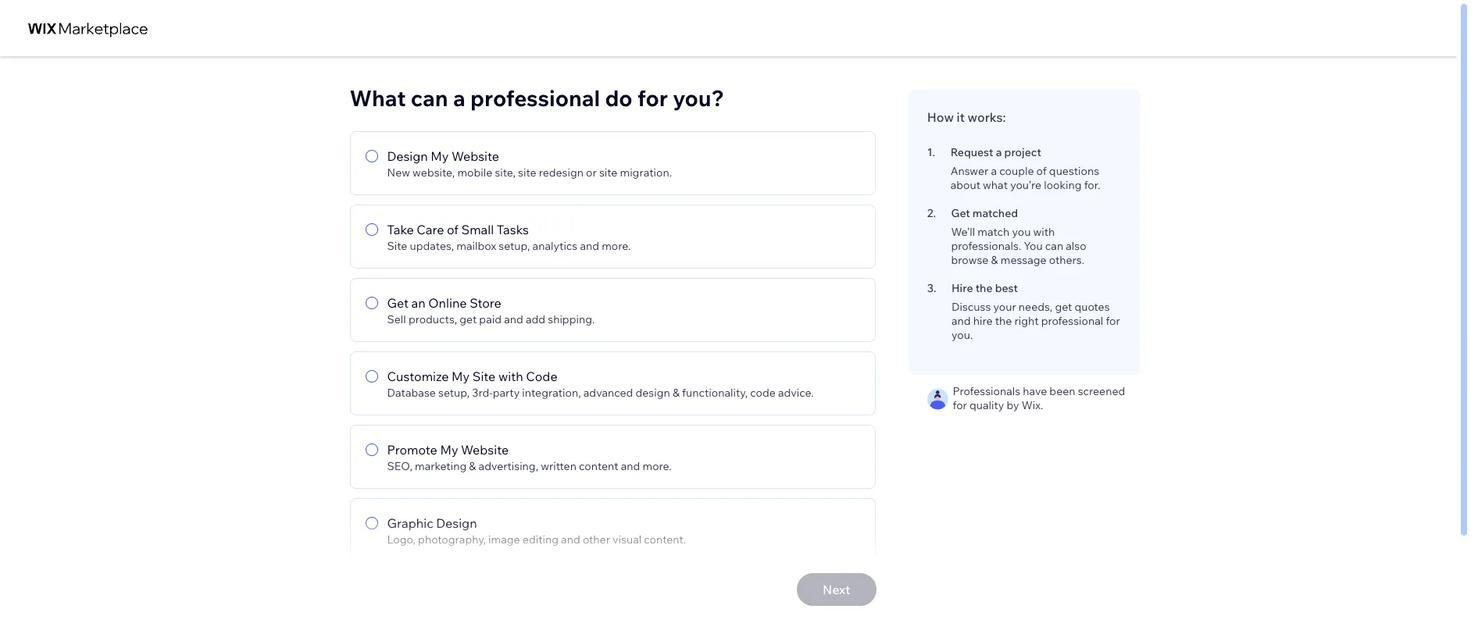 Task type: describe. For each thing, give the bounding box(es) containing it.
you
[[1013, 225, 1031, 239]]

other
[[583, 533, 610, 547]]

how
[[928, 109, 954, 125]]

. for 2
[[934, 206, 936, 220]]

analytics
[[533, 239, 578, 253]]

take
[[387, 222, 414, 238]]

get for get matched
[[952, 206, 971, 220]]

you
[[1024, 239, 1043, 253]]

and inside get an online store sell products, get paid and add shipping.
[[504, 313, 523, 327]]

content
[[579, 459, 618, 473]]

needs,
[[1019, 300, 1053, 314]]

graphic
[[387, 516, 433, 531]]

my for customize
[[452, 369, 470, 384]]

customize
[[387, 369, 449, 384]]

professional inside hire the best discuss your needs, get quotes and hire the right professional for you.
[[1042, 314, 1104, 328]]

match
[[978, 225, 1010, 239]]

products,
[[409, 313, 457, 327]]

looking
[[1044, 178, 1082, 192]]

discuss
[[952, 300, 991, 314]]

get for online
[[460, 313, 477, 327]]

design
[[636, 386, 670, 400]]

how it works:
[[928, 109, 1006, 125]]

for inside hire the best discuss your needs, get quotes and hire the right professional for you.
[[1106, 314, 1121, 328]]

new
[[387, 166, 410, 180]]

questions
[[1050, 164, 1100, 178]]

get an online store sell products, get paid and add shipping.
[[387, 295, 595, 327]]

wix.
[[1022, 398, 1044, 413]]

integration,
[[522, 386, 581, 400]]

or
[[586, 166, 597, 180]]

functionality,
[[682, 386, 748, 400]]

small
[[461, 222, 494, 238]]

1 vertical spatial the
[[996, 314, 1012, 328]]

promote
[[387, 442, 437, 458]]

for inside professionals have been screened for quality by wix.
[[953, 398, 967, 413]]

design my website new website, mobile site, site redesign or site migration.
[[387, 148, 672, 180]]

also
[[1066, 239, 1087, 253]]

1
[[928, 145, 933, 159]]

shipping.
[[548, 313, 595, 327]]

graphic design logo, photography, image editing and other visual content.
[[387, 516, 686, 547]]

an
[[411, 295, 426, 311]]

hire
[[952, 281, 973, 295]]

site,
[[495, 166, 516, 180]]

you.
[[952, 328, 973, 342]]

works:
[[968, 109, 1006, 125]]

promote my website seo, marketing & advertising, written content and more.
[[387, 442, 672, 473]]

3rd-
[[472, 386, 493, 400]]

been
[[1050, 384, 1076, 398]]

do
[[605, 84, 633, 112]]

3
[[928, 281, 934, 295]]

my for promote
[[440, 442, 458, 458]]

browse
[[952, 253, 989, 267]]

party
[[493, 386, 520, 400]]

message
[[1001, 253, 1047, 267]]

more. inside the promote my website seo, marketing & advertising, written content and more.
[[643, 459, 672, 473]]

right
[[1015, 314, 1039, 328]]

2 vertical spatial a
[[991, 164, 997, 178]]

mobile
[[457, 166, 492, 180]]

you?
[[673, 84, 724, 112]]

website for promote my website
[[461, 442, 509, 458]]

quotes
[[1075, 300, 1110, 314]]

code
[[526, 369, 558, 384]]

written
[[541, 459, 577, 473]]

you're
[[1011, 178, 1042, 192]]

setup, inside customize my site with code database setup, 3rd-party integration, advanced design & functionality, code advice.
[[438, 386, 470, 400]]

and inside graphic design logo, photography, image editing and other visual content.
[[561, 533, 580, 547]]

of inside the take care of small tasks site updates, mailbox setup, analytics and more.
[[447, 222, 459, 238]]

image
[[488, 533, 520, 547]]

by
[[1007, 398, 1020, 413]]

can inside get matched we'll match you with professionals. you can also browse & message others.
[[1046, 239, 1064, 253]]

migration.
[[620, 166, 672, 180]]

editing
[[523, 533, 559, 547]]

online
[[428, 295, 467, 311]]

your
[[994, 300, 1017, 314]]

hire
[[974, 314, 993, 328]]

& inside customize my site with code database setup, 3rd-party integration, advanced design & functionality, code advice.
[[673, 386, 680, 400]]

advice.
[[778, 386, 814, 400]]

professionals have been screened for quality by wix.
[[953, 384, 1126, 413]]

& inside get matched we'll match you with professionals. you can also browse & message others.
[[991, 253, 999, 267]]

and inside hire the best discuss your needs, get quotes and hire the right professional for you.
[[952, 314, 971, 328]]

paid
[[479, 313, 502, 327]]

couple
[[1000, 164, 1034, 178]]

2 site from the left
[[599, 166, 618, 180]]

quality
[[970, 398, 1005, 413]]

site inside the take care of small tasks site updates, mailbox setup, analytics and more.
[[387, 239, 407, 253]]

it
[[957, 109, 965, 125]]



Task type: locate. For each thing, give the bounding box(es) containing it.
0 vertical spatial website
[[452, 148, 499, 164]]

get
[[952, 206, 971, 220], [387, 295, 409, 311]]

for.
[[1085, 178, 1101, 192]]

a left project in the right top of the page
[[996, 145, 1002, 159]]

site right or
[[599, 166, 618, 180]]

of right "couple"
[[1037, 164, 1047, 178]]

more. right 'content'
[[643, 459, 672, 473]]

0 horizontal spatial &
[[469, 459, 476, 473]]

website inside design my website new website, mobile site, site redesign or site migration.
[[452, 148, 499, 164]]

1 vertical spatial a
[[996, 145, 1002, 159]]

2 horizontal spatial for
[[1106, 314, 1121, 328]]

0 horizontal spatial of
[[447, 222, 459, 238]]

0 vertical spatial setup,
[[499, 239, 530, 253]]

1 horizontal spatial setup,
[[499, 239, 530, 253]]

a up mobile
[[453, 84, 465, 112]]

customize my site with code database setup, 3rd-party integration, advanced design & functionality, code advice.
[[387, 369, 814, 400]]

get matched we'll match you with professionals. you can also browse & message others.
[[952, 206, 1087, 267]]

1 horizontal spatial professional
[[1042, 314, 1104, 328]]

my inside customize my site with code database setup, 3rd-party integration, advanced design & functionality, code advice.
[[452, 369, 470, 384]]

can right you
[[1046, 239, 1064, 253]]

code
[[750, 386, 776, 400]]

care
[[417, 222, 444, 238]]

photography,
[[418, 533, 486, 547]]

option group containing design my website
[[350, 131, 876, 563]]

0 vertical spatial with
[[1034, 225, 1055, 239]]

1 horizontal spatial &
[[673, 386, 680, 400]]

and inside the promote my website seo, marketing & advertising, written content and more.
[[621, 459, 640, 473]]

0 horizontal spatial with
[[498, 369, 523, 384]]

add
[[526, 313, 545, 327]]

0 vertical spatial the
[[976, 281, 993, 295]]

content.
[[644, 533, 686, 547]]

0 horizontal spatial more.
[[602, 239, 631, 253]]

0 horizontal spatial get
[[387, 295, 409, 311]]

0 horizontal spatial site
[[518, 166, 536, 180]]

1 site from the left
[[518, 166, 536, 180]]

0 horizontal spatial design
[[387, 148, 428, 164]]

1 horizontal spatial design
[[436, 516, 477, 531]]

0 horizontal spatial for
[[637, 84, 668, 112]]

website inside the promote my website seo, marketing & advertising, written content and more.
[[461, 442, 509, 458]]

website up the advertising,
[[461, 442, 509, 458]]

tasks
[[497, 222, 529, 238]]

what
[[350, 84, 406, 112]]

2 vertical spatial .
[[934, 281, 937, 295]]

with up 'party'
[[498, 369, 523, 384]]

and left hire on the right of page
[[952, 314, 971, 328]]

get for get an online store
[[387, 295, 409, 311]]

get right needs,
[[1055, 300, 1073, 314]]

0 vertical spatial more.
[[602, 239, 631, 253]]

2 vertical spatial for
[[953, 398, 967, 413]]

2 vertical spatial &
[[469, 459, 476, 473]]

site
[[518, 166, 536, 180], [599, 166, 618, 180]]

website,
[[413, 166, 455, 180]]

others.
[[1050, 253, 1085, 267]]

design
[[387, 148, 428, 164], [436, 516, 477, 531]]

1 .
[[928, 145, 936, 159]]

more. inside the take care of small tasks site updates, mailbox setup, analytics and more.
[[602, 239, 631, 253]]

1 horizontal spatial site
[[473, 369, 496, 384]]

we'll
[[952, 225, 976, 239]]

design up new
[[387, 148, 428, 164]]

have
[[1023, 384, 1047, 398]]

. for 1
[[933, 145, 936, 159]]

can
[[411, 84, 448, 112], [1046, 239, 1064, 253]]

1 vertical spatial get
[[387, 295, 409, 311]]

take care of small tasks site updates, mailbox setup, analytics and more.
[[387, 222, 631, 253]]

0 horizontal spatial can
[[411, 84, 448, 112]]

what
[[983, 178, 1008, 192]]

seo,
[[387, 459, 412, 473]]

website for design my website
[[452, 148, 499, 164]]

get for best
[[1055, 300, 1073, 314]]

1 vertical spatial .
[[934, 206, 936, 220]]

get left paid
[[460, 313, 477, 327]]

get up the we'll
[[952, 206, 971, 220]]

0 vertical spatial a
[[453, 84, 465, 112]]

redesign
[[539, 166, 584, 180]]

for right do
[[637, 84, 668, 112]]

project
[[1005, 145, 1042, 159]]

2 .
[[928, 206, 936, 220]]

0 vertical spatial for
[[637, 84, 668, 112]]

for
[[637, 84, 668, 112], [1106, 314, 1121, 328], [953, 398, 967, 413]]

& right browse
[[991, 253, 999, 267]]

screened
[[1078, 384, 1126, 398]]

& inside the promote my website seo, marketing & advertising, written content and more.
[[469, 459, 476, 473]]

the
[[976, 281, 993, 295], [996, 314, 1012, 328]]

my up marketing
[[440, 442, 458, 458]]

1 vertical spatial website
[[461, 442, 509, 458]]

about
[[951, 178, 981, 192]]

0 vertical spatial of
[[1037, 164, 1047, 178]]

&
[[991, 253, 999, 267], [673, 386, 680, 400], [469, 459, 476, 473]]

1 horizontal spatial get
[[1055, 300, 1073, 314]]

site
[[387, 239, 407, 253], [473, 369, 496, 384]]

site down take
[[387, 239, 407, 253]]

and inside the take care of small tasks site updates, mailbox setup, analytics and more.
[[580, 239, 599, 253]]

1 vertical spatial my
[[452, 369, 470, 384]]

get up sell
[[387, 295, 409, 311]]

get inside get matched we'll match you with professionals. you can also browse & message others.
[[952, 206, 971, 220]]

and left add
[[504, 313, 523, 327]]

1 horizontal spatial with
[[1034, 225, 1055, 239]]

with inside get matched we'll match you with professionals. you can also browse & message others.
[[1034, 225, 1055, 239]]

design up photography,
[[436, 516, 477, 531]]

of right care
[[447, 222, 459, 238]]

1 horizontal spatial of
[[1037, 164, 1047, 178]]

0 vertical spatial design
[[387, 148, 428, 164]]

& right design
[[673, 386, 680, 400]]

professional
[[470, 84, 600, 112], [1042, 314, 1104, 328]]

1 horizontal spatial for
[[953, 398, 967, 413]]

1 vertical spatial can
[[1046, 239, 1064, 253]]

1 horizontal spatial the
[[996, 314, 1012, 328]]

2
[[928, 206, 934, 220]]

1 vertical spatial with
[[498, 369, 523, 384]]

and right 'content'
[[621, 459, 640, 473]]

1 vertical spatial &
[[673, 386, 680, 400]]

for up 'screened'
[[1106, 314, 1121, 328]]

design inside design my website new website, mobile site, site redesign or site migration.
[[387, 148, 428, 164]]

0 vertical spatial .
[[933, 145, 936, 159]]

3 .
[[928, 281, 937, 295]]

site inside customize my site with code database setup, 3rd-party integration, advanced design & functionality, code advice.
[[473, 369, 496, 384]]

answer
[[951, 164, 989, 178]]

professional up design my website new website, mobile site, site redesign or site migration.
[[470, 84, 600, 112]]

with inside customize my site with code database setup, 3rd-party integration, advanced design & functionality, code advice.
[[498, 369, 523, 384]]

can right what
[[411, 84, 448, 112]]

0 horizontal spatial get
[[460, 313, 477, 327]]

1 vertical spatial site
[[473, 369, 496, 384]]

a left "couple"
[[991, 164, 997, 178]]

request
[[951, 145, 994, 159]]

& right marketing
[[469, 459, 476, 473]]

matched
[[973, 206, 1019, 220]]

setup, down tasks
[[499, 239, 530, 253]]

for left quality
[[953, 398, 967, 413]]

0 vertical spatial my
[[431, 148, 449, 164]]

of inside the request a project answer a couple of questions about what you're looking for.
[[1037, 164, 1047, 178]]

0 vertical spatial &
[[991, 253, 999, 267]]

1 vertical spatial for
[[1106, 314, 1121, 328]]

0 horizontal spatial setup,
[[438, 386, 470, 400]]

0 vertical spatial get
[[952, 206, 971, 220]]

with right you
[[1034, 225, 1055, 239]]

site up 3rd-
[[473, 369, 496, 384]]

1 vertical spatial of
[[447, 222, 459, 238]]

setup,
[[499, 239, 530, 253], [438, 386, 470, 400]]

my inside design my website new website, mobile site, site redesign or site migration.
[[431, 148, 449, 164]]

and left other
[[561, 533, 580, 547]]

database
[[387, 386, 436, 400]]

0 horizontal spatial the
[[976, 281, 993, 295]]

professional right right
[[1042, 314, 1104, 328]]

design inside graphic design logo, photography, image editing and other visual content.
[[436, 516, 477, 531]]

1 vertical spatial professional
[[1042, 314, 1104, 328]]

and right analytics
[[580, 239, 599, 253]]

the right hire on the right of the page
[[976, 281, 993, 295]]

sell
[[387, 313, 406, 327]]

0 vertical spatial can
[[411, 84, 448, 112]]

and
[[580, 239, 599, 253], [504, 313, 523, 327], [952, 314, 971, 328], [621, 459, 640, 473], [561, 533, 580, 547]]

1 horizontal spatial site
[[599, 166, 618, 180]]

advertising,
[[479, 459, 538, 473]]

setup, left 3rd-
[[438, 386, 470, 400]]

2 vertical spatial my
[[440, 442, 458, 458]]

updates,
[[410, 239, 454, 253]]

site right site,
[[518, 166, 536, 180]]

get inside hire the best discuss your needs, get quotes and hire the right professional for you.
[[1055, 300, 1073, 314]]

more. right analytics
[[602, 239, 631, 253]]

option group
[[350, 131, 876, 563]]

professionals.
[[952, 239, 1022, 253]]

logo,
[[387, 533, 416, 547]]

my for design
[[431, 148, 449, 164]]

1 horizontal spatial more.
[[643, 459, 672, 473]]

get inside get an online store sell products, get paid and add shipping.
[[387, 295, 409, 311]]

best
[[995, 281, 1018, 295]]

my right customize
[[452, 369, 470, 384]]

0 vertical spatial site
[[387, 239, 407, 253]]

0 vertical spatial professional
[[470, 84, 600, 112]]

. for 3
[[934, 281, 937, 295]]

2 horizontal spatial &
[[991, 253, 999, 267]]

setup, inside the take care of small tasks site updates, mailbox setup, analytics and more.
[[499, 239, 530, 253]]

1 horizontal spatial can
[[1046, 239, 1064, 253]]

my up website,
[[431, 148, 449, 164]]

my
[[431, 148, 449, 164], [452, 369, 470, 384], [440, 442, 458, 458]]

0 horizontal spatial professional
[[470, 84, 600, 112]]

the right hire on the right of page
[[996, 314, 1012, 328]]

store
[[470, 295, 501, 311]]

marketing
[[415, 459, 467, 473]]

1 horizontal spatial get
[[952, 206, 971, 220]]

1 vertical spatial setup,
[[438, 386, 470, 400]]

request a project answer a couple of questions about what you're looking for.
[[951, 145, 1101, 192]]

what can a professional do for you?
[[350, 84, 724, 112]]

get inside get an online store sell products, get paid and add shipping.
[[460, 313, 477, 327]]

.
[[933, 145, 936, 159], [934, 206, 936, 220], [934, 281, 937, 295]]

more.
[[602, 239, 631, 253], [643, 459, 672, 473]]

professionals
[[953, 384, 1021, 398]]

1 vertical spatial more.
[[643, 459, 672, 473]]

1 vertical spatial design
[[436, 516, 477, 531]]

of
[[1037, 164, 1047, 178], [447, 222, 459, 238]]

my inside the promote my website seo, marketing & advertising, written content and more.
[[440, 442, 458, 458]]

advanced
[[583, 386, 633, 400]]

0 horizontal spatial site
[[387, 239, 407, 253]]

website up mobile
[[452, 148, 499, 164]]



Task type: vqa. For each thing, say whether or not it's contained in the screenshot.
the visual on the bottom of page
yes



